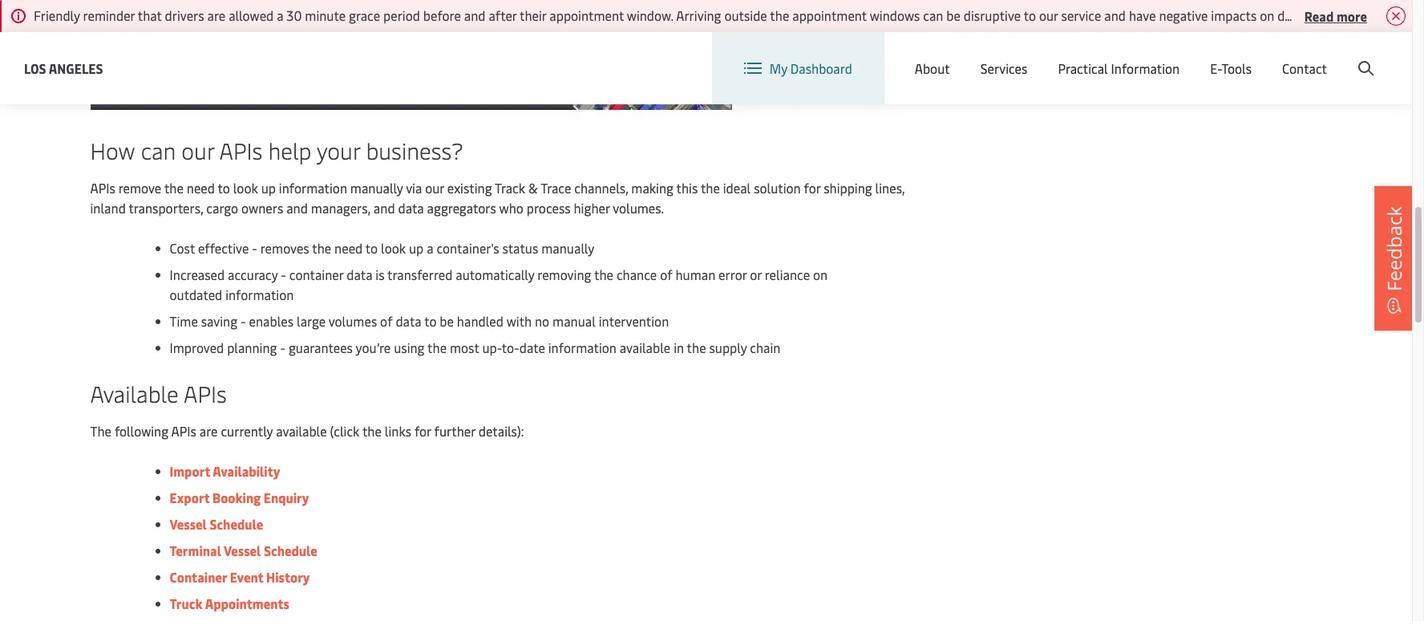 Task type: vqa. For each thing, say whether or not it's contained in the screenshot.
information inside the APIs remove the need to look up information manually via our existing Track & Trace channels, making this the ideal solution for shipping lines, inland transporters, cargo owners and managers, and data aggregators who process higher volumes.
yes



Task type: locate. For each thing, give the bounding box(es) containing it.
1 horizontal spatial up
[[409, 239, 424, 257]]

look
[[233, 179, 258, 197], [381, 239, 406, 257]]

our up 'cargo'
[[182, 135, 214, 166]]

enquiry
[[264, 489, 309, 507]]

time saving - enables large volumes of data to be handled with no manual intervention
[[170, 312, 669, 330]]

vessel
[[170, 515, 207, 533], [224, 542, 261, 560]]

drivers right that
[[165, 6, 204, 24]]

read
[[1305, 7, 1335, 24]]

los
[[24, 59, 46, 77]]

period
[[384, 6, 420, 24]]

transporters,
[[129, 199, 203, 217]]

close alert image
[[1387, 6, 1406, 26]]

the left links
[[363, 422, 382, 440]]

the right in
[[687, 339, 707, 357]]

up up transferred
[[409, 239, 424, 257]]

0 vertical spatial data
[[398, 199, 424, 217]]

who left the arrive
[[1321, 6, 1345, 24]]

2 vertical spatial information
[[549, 339, 617, 357]]

0 horizontal spatial available
[[276, 422, 327, 440]]

available
[[620, 339, 671, 357], [276, 422, 327, 440]]

existing
[[448, 179, 492, 197]]

for right solution
[[804, 179, 821, 197]]

available apis
[[90, 378, 227, 409]]

available down "intervention"
[[620, 339, 671, 357]]

2 vertical spatial our
[[425, 179, 444, 197]]

who down track
[[500, 199, 524, 217]]

0 vertical spatial a
[[277, 6, 284, 24]]

vessel up container event history link
[[224, 542, 261, 560]]

0 horizontal spatial up
[[261, 179, 276, 197]]

increased accuracy - container data is transferred automatically removing the chance of human error or reliance on outdated information
[[170, 266, 828, 304]]

on right reliance
[[814, 266, 828, 284]]

trace
[[541, 179, 572, 197]]

0 horizontal spatial on
[[814, 266, 828, 284]]

via
[[406, 179, 422, 197]]

1 horizontal spatial be
[[947, 6, 961, 24]]

0 vertical spatial available
[[620, 339, 671, 357]]

on inside increased accuracy - container data is transferred automatically removing the chance of human error or reliance on outdated information
[[814, 266, 828, 284]]

increased
[[170, 266, 225, 284]]

how can our apis help your business?
[[90, 135, 464, 166]]

look up is
[[381, 239, 406, 257]]

on left time on the top of the page
[[1384, 6, 1399, 24]]

enables
[[249, 312, 294, 330]]

feedback
[[1382, 206, 1408, 291]]

details):
[[479, 422, 524, 440]]

can up remove
[[141, 135, 176, 166]]

0 vertical spatial our
[[1040, 6, 1059, 24]]

0 vertical spatial information
[[279, 179, 347, 197]]

on right impacts
[[1261, 6, 1275, 24]]

or
[[750, 266, 762, 284]]

1 vertical spatial for
[[415, 422, 431, 440]]

apis inside apis remove the need to look up information manually via our existing track & trace channels, making this the ideal solution for shipping lines, inland transporters, cargo owners and managers, and data aggregators who process higher volumes.
[[90, 179, 115, 197]]

1 horizontal spatial look
[[381, 239, 406, 257]]

terminal vessel schedule
[[170, 542, 318, 560]]

container
[[170, 568, 227, 586]]

my dashboard button
[[744, 32, 853, 104]]

improved planning - guarantees you're using the most up-to-date information available in the supply chain
[[170, 339, 781, 357]]

event
[[230, 568, 264, 586]]

of up the you're
[[380, 312, 393, 330]]

cost effective - removes the need to look up a container's status manually
[[170, 239, 595, 257]]

1 horizontal spatial available
[[620, 339, 671, 357]]

2 appointment from the left
[[793, 6, 867, 24]]

information inside increased accuracy - container data is transferred automatically removing the chance of human error or reliance on outdated information
[[226, 286, 294, 304]]

1 vertical spatial vessel
[[224, 542, 261, 560]]

1 vertical spatial information
[[226, 286, 294, 304]]

1 vertical spatial look
[[381, 239, 406, 257]]

arrive
[[1348, 6, 1381, 24]]

1 horizontal spatial of
[[660, 266, 673, 284]]

1 vertical spatial up
[[409, 239, 424, 257]]

0 vertical spatial need
[[187, 179, 215, 197]]

0 vertical spatial vessel
[[170, 515, 207, 533]]

1 vertical spatial available
[[276, 422, 327, 440]]

container event history link
[[170, 568, 310, 586]]

guarantees
[[289, 339, 353, 357]]

1 horizontal spatial a
[[427, 239, 434, 257]]

0 horizontal spatial manually
[[350, 179, 403, 197]]

1 horizontal spatial on
[[1261, 6, 1275, 24]]

- for enables
[[241, 312, 246, 330]]

data
[[398, 199, 424, 217], [347, 266, 373, 284], [396, 312, 422, 330]]

0 horizontal spatial appointment
[[550, 6, 624, 24]]

you're
[[356, 339, 391, 357]]

import availability
[[170, 462, 280, 480]]

can right windows
[[924, 6, 944, 24]]

information down accuracy
[[226, 286, 294, 304]]

1 vertical spatial data
[[347, 266, 373, 284]]

our left the service
[[1040, 6, 1059, 24]]

0 vertical spatial of
[[660, 266, 673, 284]]

0 horizontal spatial need
[[187, 179, 215, 197]]

manually
[[350, 179, 403, 197], [542, 239, 595, 257]]

vessel down export
[[170, 515, 207, 533]]

services
[[981, 59, 1028, 77]]

ideal
[[723, 179, 751, 197]]

to
[[1024, 6, 1037, 24], [218, 179, 230, 197], [366, 239, 378, 257], [425, 312, 437, 330]]

of left human
[[660, 266, 673, 284]]

apis up inland
[[90, 179, 115, 197]]

for right links
[[415, 422, 431, 440]]

terminal
[[170, 542, 221, 560]]

to up 'cargo'
[[218, 179, 230, 197]]

and left "have"
[[1105, 6, 1127, 24]]

0 vertical spatial schedule
[[210, 515, 264, 533]]

- down enables at the bottom left of the page
[[280, 339, 286, 357]]

information up the managers, at left
[[279, 179, 347, 197]]

0 horizontal spatial our
[[182, 135, 214, 166]]

be left "disruptive"
[[947, 6, 961, 24]]

schedule up 'history'
[[264, 542, 318, 560]]

0 horizontal spatial look
[[233, 179, 258, 197]]

- right saving
[[241, 312, 246, 330]]

0 horizontal spatial drivers
[[165, 6, 204, 24]]

be
[[947, 6, 961, 24], [440, 312, 454, 330]]

negative
[[1160, 6, 1209, 24]]

1 horizontal spatial drivers
[[1278, 6, 1318, 24]]

0 horizontal spatial who
[[500, 199, 524, 217]]

of
[[660, 266, 673, 284], [380, 312, 393, 330]]

available left (click
[[276, 422, 327, 440]]

- up accuracy
[[252, 239, 257, 257]]

truck
[[170, 595, 203, 612]]

schedule
[[210, 515, 264, 533], [264, 542, 318, 560]]

1 horizontal spatial appointment
[[793, 6, 867, 24]]

drivers up the login / create account link
[[1278, 6, 1318, 24]]

outdated
[[170, 286, 222, 304]]

their
[[520, 6, 547, 24]]

windows
[[870, 6, 921, 24]]

0 vertical spatial who
[[1321, 6, 1345, 24]]

lines,
[[876, 179, 905, 197]]

0 vertical spatial look
[[233, 179, 258, 197]]

the up the container
[[312, 239, 332, 257]]

look up owners
[[233, 179, 258, 197]]

1 vertical spatial who
[[500, 199, 524, 217]]

1 vertical spatial of
[[380, 312, 393, 330]]

services button
[[981, 32, 1028, 104]]

practical
[[1059, 59, 1109, 77]]

login / create account link
[[1223, 32, 1382, 79]]

using
[[394, 339, 425, 357]]

is
[[376, 266, 385, 284]]

the right this
[[701, 179, 720, 197]]

0 horizontal spatial be
[[440, 312, 454, 330]]

before
[[423, 6, 461, 24]]

manually inside apis remove the need to look up information manually via our existing track & trace channels, making this the ideal solution for shipping lines, inland transporters, cargo owners and managers, and data aggregators who process higher volumes.
[[350, 179, 403, 197]]

0 horizontal spatial for
[[415, 422, 431, 440]]

1 vertical spatial need
[[335, 239, 363, 257]]

are left 'allowed'
[[207, 6, 226, 24]]

following
[[115, 422, 169, 440]]

1 horizontal spatial our
[[425, 179, 444, 197]]

manually up removing
[[542, 239, 595, 257]]

outside
[[725, 6, 768, 24]]

information down manual
[[549, 339, 617, 357]]

supply
[[710, 339, 747, 357]]

be up most
[[440, 312, 454, 330]]

1 horizontal spatial vessel
[[224, 542, 261, 560]]

0 horizontal spatial vessel
[[170, 515, 207, 533]]

the left chance
[[595, 266, 614, 284]]

a up transferred
[[427, 239, 434, 257]]

1 vertical spatial our
[[182, 135, 214, 166]]

our right via
[[425, 179, 444, 197]]

schedule down booking
[[210, 515, 264, 533]]

appointment right their
[[550, 6, 624, 24]]

- for guarantees
[[280, 339, 286, 357]]

los angeles
[[24, 59, 103, 77]]

improved
[[170, 339, 224, 357]]

apis remove the need to look up information manually via our existing track & trace channels, making this the ideal solution for shipping lines, inland transporters, cargo owners and managers, and data aggregators who process higher volumes.
[[90, 179, 905, 217]]

are left currently
[[200, 422, 218, 440]]

data down via
[[398, 199, 424, 217]]

a left 30
[[277, 6, 284, 24]]

manual
[[553, 312, 596, 330]]

0 horizontal spatial can
[[141, 135, 176, 166]]

manually left via
[[350, 179, 403, 197]]

data up 'using'
[[396, 312, 422, 330]]

on
[[1261, 6, 1275, 24], [1384, 6, 1399, 24], [814, 266, 828, 284]]

currently
[[221, 422, 273, 440]]

appointment
[[550, 6, 624, 24], [793, 6, 867, 24]]

need up 'cargo'
[[187, 179, 215, 197]]

0 vertical spatial manually
[[350, 179, 403, 197]]

the
[[90, 422, 112, 440]]

appointment up dashboard
[[793, 6, 867, 24]]

up-
[[483, 339, 502, 357]]

arriving
[[677, 6, 722, 24]]

the inside increased accuracy - container data is transferred automatically removing the chance of human error or reliance on outdated information
[[595, 266, 614, 284]]

history
[[266, 568, 310, 586]]

- for container
[[281, 266, 286, 284]]

after
[[489, 6, 517, 24]]

time
[[170, 312, 198, 330]]

0 vertical spatial up
[[261, 179, 276, 197]]

grace
[[349, 6, 380, 24]]

data left is
[[347, 266, 373, 284]]

- down removes at the left of the page
[[281, 266, 286, 284]]

1 horizontal spatial need
[[335, 239, 363, 257]]

feedback button
[[1375, 186, 1415, 331]]

booking
[[213, 489, 261, 507]]

in
[[674, 339, 684, 357]]

global menu
[[1104, 47, 1177, 65]]

1 horizontal spatial manually
[[542, 239, 595, 257]]

who inside apis remove the need to look up information manually via our existing track & trace channels, making this the ideal solution for shipping lines, inland transporters, cargo owners and managers, and data aggregators who process higher volumes.
[[500, 199, 524, 217]]

1 vertical spatial a
[[427, 239, 434, 257]]

1 vertical spatial manually
[[542, 239, 595, 257]]

0 vertical spatial be
[[947, 6, 961, 24]]

need down the managers, at left
[[335, 239, 363, 257]]

1 horizontal spatial for
[[804, 179, 821, 197]]

how
[[90, 135, 135, 166]]

up up owners
[[261, 179, 276, 197]]

2 drivers from the left
[[1278, 6, 1318, 24]]

&
[[529, 179, 538, 197]]

- inside increased accuracy - container data is transferred automatically removing the chance of human error or reliance on outdated information
[[281, 266, 286, 284]]

for inside apis remove the need to look up information manually via our existing track & trace channels, making this the ideal solution for shipping lines, inland transporters, cargo owners and managers, and data aggregators who process higher volumes.
[[804, 179, 821, 197]]

dashboard
[[791, 59, 853, 77]]

0 vertical spatial for
[[804, 179, 821, 197]]

of inside increased accuracy - container data is transferred automatically removing the chance of human error or reliance on outdated information
[[660, 266, 673, 284]]

apis down improved
[[184, 378, 227, 409]]

read more button
[[1305, 6, 1368, 26]]

1 horizontal spatial can
[[924, 6, 944, 24]]



Task type: describe. For each thing, give the bounding box(es) containing it.
date
[[520, 339, 545, 357]]

the following apis are currently available (click the links for further details):
[[90, 422, 524, 440]]

cargo
[[206, 199, 238, 217]]

2 horizontal spatial on
[[1384, 6, 1399, 24]]

truck appointments
[[170, 595, 290, 612]]

create
[[1295, 47, 1332, 65]]

shipping
[[824, 179, 873, 197]]

login
[[1253, 47, 1284, 65]]

0 vertical spatial are
[[207, 6, 226, 24]]

the right the outside
[[771, 6, 790, 24]]

apis up import
[[171, 422, 196, 440]]

tools
[[1222, 59, 1252, 77]]

practical information button
[[1059, 32, 1180, 104]]

1 vertical spatial are
[[200, 422, 218, 440]]

about
[[915, 59, 951, 77]]

the up transporters,
[[164, 179, 184, 197]]

have
[[1130, 6, 1157, 24]]

1 drivers from the left
[[165, 6, 204, 24]]

track
[[495, 179, 526, 197]]

30
[[287, 6, 302, 24]]

to-
[[502, 339, 520, 357]]

1 appointment from the left
[[550, 6, 624, 24]]

import availability link
[[170, 462, 280, 480]]

the left most
[[428, 339, 447, 357]]

contact button
[[1283, 32, 1328, 104]]

login / create account
[[1253, 47, 1382, 65]]

channels,
[[575, 179, 629, 197]]

removes
[[261, 239, 309, 257]]

chance
[[617, 266, 657, 284]]

data inside apis remove the need to look up information manually via our existing track & trace channels, making this the ideal solution for shipping lines, inland transporters, cargo owners and managers, and data aggregators who process higher volumes.
[[398, 199, 424, 217]]

e-tools button
[[1211, 32, 1252, 104]]

help
[[268, 135, 312, 166]]

vessel schedule
[[170, 515, 264, 533]]

friendly
[[34, 6, 80, 24]]

1 vertical spatial can
[[141, 135, 176, 166]]

container
[[290, 266, 344, 284]]

1 horizontal spatial who
[[1321, 6, 1345, 24]]

import
[[170, 462, 210, 480]]

reliance
[[765, 266, 810, 284]]

e-tools
[[1211, 59, 1252, 77]]

our inside apis remove the need to look up information manually via our existing track & trace channels, making this the ideal solution for shipping lines, inland transporters, cargo owners and managers, and data aggregators who process higher volumes.
[[425, 179, 444, 197]]

making
[[632, 179, 674, 197]]

volumes
[[329, 312, 377, 330]]

0 vertical spatial can
[[924, 6, 944, 24]]

links
[[385, 422, 412, 440]]

0 horizontal spatial a
[[277, 6, 284, 24]]

information inside apis remove the need to look up information manually via our existing track & trace channels, making this the ideal solution for shipping lines, inland transporters, cargo owners and managers, and data aggregators who process higher volumes.
[[279, 179, 347, 197]]

that
[[138, 6, 162, 24]]

contact
[[1283, 59, 1328, 77]]

planning
[[227, 339, 277, 357]]

chain
[[750, 339, 781, 357]]

error
[[719, 266, 747, 284]]

apis left help
[[219, 135, 263, 166]]

(click
[[330, 422, 360, 440]]

practical information
[[1059, 59, 1180, 77]]

saving
[[201, 312, 238, 330]]

status
[[503, 239, 539, 257]]

this
[[677, 179, 698, 197]]

to up is
[[366, 239, 378, 257]]

service
[[1062, 6, 1102, 24]]

and right owners
[[287, 199, 308, 217]]

aggregators
[[427, 199, 497, 217]]

to inside apis remove the need to look up information manually via our existing track & trace channels, making this the ideal solution for shipping lines, inland transporters, cargo owners and managers, and data aggregators who process higher volumes.
[[218, 179, 230, 197]]

impacts
[[1212, 6, 1257, 24]]

container's
[[437, 239, 499, 257]]

1 vertical spatial schedule
[[264, 542, 318, 560]]

solution
[[754, 179, 801, 197]]

to up 'using'
[[425, 312, 437, 330]]

truck appointments link
[[170, 595, 290, 612]]

location
[[1003, 47, 1052, 64]]

global
[[1104, 47, 1141, 65]]

up inside apis remove the need to look up information manually via our existing track & trace channels, making this the ideal solution for shipping lines, inland transporters, cargo owners and managers, and data aggregators who process higher volumes.
[[261, 179, 276, 197]]

removing
[[538, 266, 592, 284]]

availability
[[213, 462, 280, 480]]

window.
[[627, 6, 674, 24]]

export
[[170, 489, 210, 507]]

large
[[297, 312, 326, 330]]

and up 'cost effective - removes the need to look up a container's status manually'
[[374, 199, 395, 217]]

reminder
[[83, 6, 135, 24]]

2 vertical spatial data
[[396, 312, 422, 330]]

data inside increased accuracy - container data is transferred automatically removing the chance of human error or reliance on outdated information
[[347, 266, 373, 284]]

menu
[[1144, 47, 1177, 65]]

and left the after
[[464, 6, 486, 24]]

managers,
[[311, 199, 371, 217]]

0 horizontal spatial of
[[380, 312, 393, 330]]

1 vertical spatial be
[[440, 312, 454, 330]]

higher
[[574, 199, 610, 217]]

human
[[676, 266, 716, 284]]

available
[[90, 378, 179, 409]]

accuracy
[[228, 266, 278, 284]]

cost
[[170, 239, 195, 257]]

your
[[317, 135, 360, 166]]

information
[[1112, 59, 1180, 77]]

los angeles link
[[24, 58, 103, 78]]

to right "disruptive"
[[1024, 6, 1037, 24]]

more
[[1337, 7, 1368, 24]]

time
[[1401, 6, 1425, 24]]

need inside apis remove the need to look up information manually via our existing track & trace channels, making this the ideal solution for shipping lines, inland transporters, cargo owners and managers, and data aggregators who process higher volumes.
[[187, 179, 215, 197]]

look inside apis remove the need to look up information manually via our existing track & trace channels, making this the ideal solution for shipping lines, inland transporters, cargo owners and managers, and data aggregators who process higher volumes.
[[233, 179, 258, 197]]

no
[[535, 312, 550, 330]]

with
[[507, 312, 532, 330]]

transferred
[[388, 266, 453, 284]]

volumes.
[[613, 199, 664, 217]]

- for removes
[[252, 239, 257, 257]]

switch location button
[[936, 47, 1052, 64]]

2 horizontal spatial our
[[1040, 6, 1059, 24]]

terminal vessel schedule link
[[170, 542, 318, 560]]

switch
[[961, 47, 1000, 64]]



